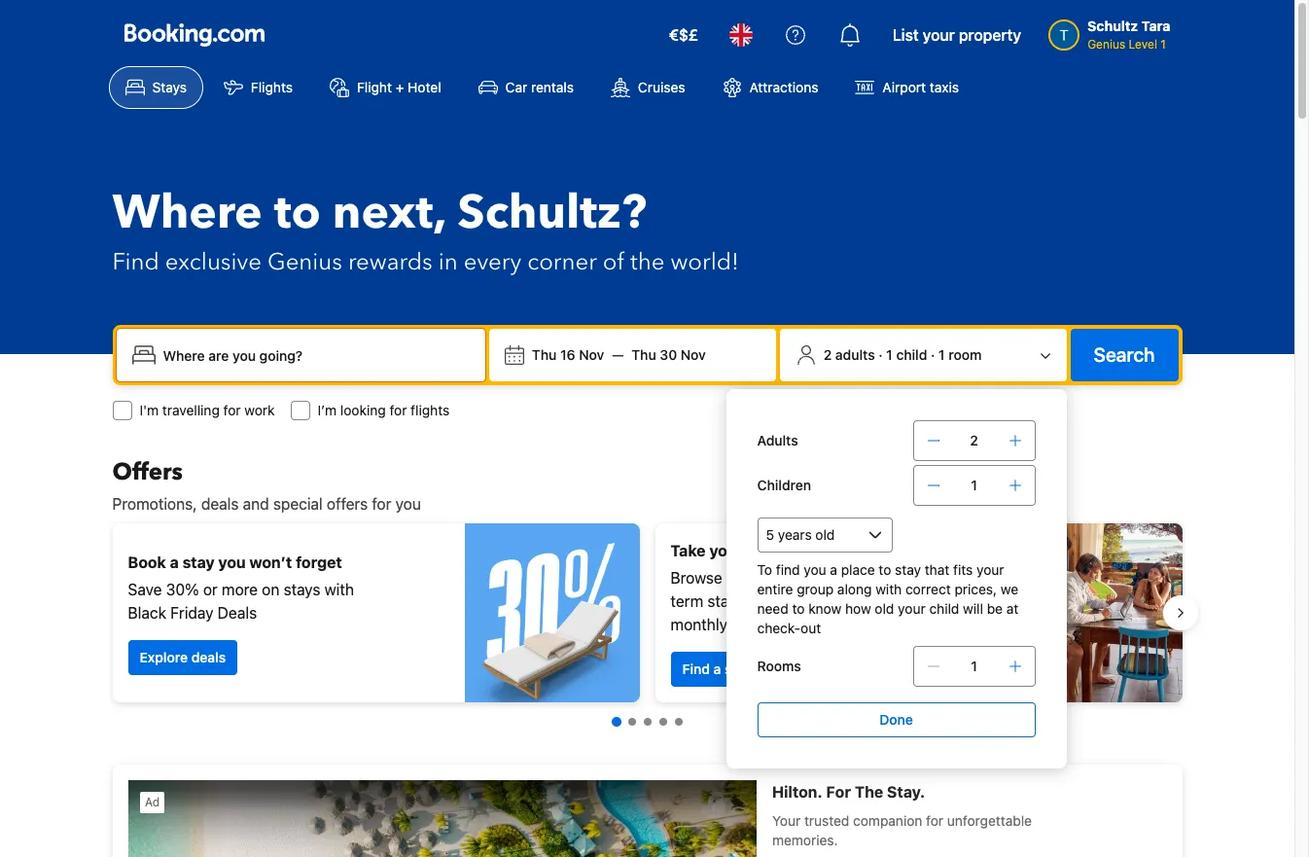 Task type: locate. For each thing, give the bounding box(es) containing it.
at up out
[[795, 593, 809, 610]]

flights
[[251, 79, 293, 95]]

child inside button
[[897, 346, 928, 363]]

region
[[97, 516, 1198, 710]]

schultz
[[1088, 18, 1139, 34]]

deals right explore on the left of page
[[191, 649, 226, 665]]

will
[[963, 600, 984, 617]]

1 left room
[[939, 346, 945, 363]]

explore
[[140, 649, 188, 665]]

attractions link
[[706, 66, 835, 109]]

0 horizontal spatial to
[[274, 181, 321, 245]]

tara
[[1142, 18, 1171, 34]]

1 horizontal spatial find
[[683, 661, 710, 677]]

stay inside book a stay you won't forget save 30% or more on stays with black friday deals
[[182, 554, 215, 571]]

holiday
[[807, 542, 862, 559]]

at right be
[[1007, 600, 1019, 617]]

child inside the to find you a place to stay that fits your entire group along with correct prices, we need to know how old your child will be at check-out
[[930, 600, 960, 617]]

thu left 16
[[532, 346, 557, 363]]

thu
[[532, 346, 557, 363], [632, 346, 656, 363]]

find down monthly
[[683, 661, 710, 677]]

that
[[925, 561, 950, 578]]

fits
[[954, 561, 973, 578]]

0 vertical spatial 2
[[824, 346, 832, 363]]

rewards
[[348, 246, 433, 278]]

1 vertical spatial deals
[[191, 649, 226, 665]]

stay left rooms
[[725, 661, 752, 677]]

rentals
[[531, 79, 574, 95]]

booking.com image
[[124, 23, 264, 47]]

1 with from the left
[[325, 581, 354, 598]]

2 inside button
[[824, 346, 832, 363]]

out
[[801, 620, 821, 636]]

0 horizontal spatial ·
[[879, 346, 883, 363]]

to left next,
[[274, 181, 321, 245]]

i'm travelling for work
[[140, 402, 275, 418]]

1 horizontal spatial ·
[[931, 346, 935, 363]]

for inside the offers promotions, deals and special offers for you
[[372, 495, 392, 513]]

1 horizontal spatial genius
[[1088, 37, 1126, 52]]

on
[[262, 581, 280, 598]]

find
[[112, 246, 159, 278], [683, 661, 710, 677]]

1 horizontal spatial you
[[396, 495, 421, 513]]

to inside 'where to next, schultz? find exclusive genius rewards in every corner of the world!'
[[274, 181, 321, 245]]

for for work
[[223, 402, 241, 418]]

€$£ button
[[657, 12, 710, 58]]

search for black friday deals on stays image
[[465, 523, 640, 702]]

find inside 'where to next, schultz? find exclusive genius rewards in every corner of the world!'
[[112, 246, 159, 278]]

child left room
[[897, 346, 928, 363]]

2 vertical spatial to
[[792, 600, 805, 617]]

won't
[[250, 554, 292, 571]]

stay inside the to find you a place to stay that fits your entire group along with correct prices, we need to know how old your child will be at check-out
[[895, 561, 921, 578]]

stay up or
[[182, 554, 215, 571]]

2 horizontal spatial to
[[879, 561, 892, 578]]

every
[[464, 246, 522, 278]]

0 vertical spatial deals
[[201, 495, 239, 513]]

0 horizontal spatial a
[[170, 554, 179, 571]]

1 horizontal spatial a
[[714, 661, 721, 677]]

with inside book a stay you won't forget save 30% or more on stays with black friday deals
[[325, 581, 354, 598]]

adults
[[757, 432, 798, 449]]

your
[[923, 26, 955, 44], [710, 542, 744, 559], [977, 561, 1005, 578], [898, 600, 926, 617]]

or
[[203, 581, 218, 598]]

you up group
[[804, 561, 827, 578]]

a for book a stay you won't forget save 30% or more on stays with black friday deals
[[170, 554, 179, 571]]

0 vertical spatial genius
[[1088, 37, 1126, 52]]

level
[[1129, 37, 1158, 52]]

genius left rewards on the left top
[[267, 246, 342, 278]]

hotel
[[408, 79, 441, 95]]

child
[[897, 346, 928, 363], [930, 600, 960, 617]]

1 vertical spatial child
[[930, 600, 960, 617]]

1 horizontal spatial stay
[[725, 661, 752, 677]]

for right offers at the left bottom of page
[[372, 495, 392, 513]]

child down 'correct'
[[930, 600, 960, 617]]

you right offers at the left bottom of page
[[396, 495, 421, 513]]

properties
[[727, 569, 799, 587]]

for left work
[[223, 402, 241, 418]]

1 vertical spatial to
[[879, 561, 892, 578]]

a right book
[[170, 554, 179, 571]]

book
[[128, 554, 166, 571]]

0 horizontal spatial thu
[[532, 346, 557, 363]]

a inside book a stay you won't forget save 30% or more on stays with black friday deals
[[170, 554, 179, 571]]

flights link
[[207, 66, 309, 109]]

1 nov from the left
[[579, 346, 604, 363]]

0 horizontal spatial with
[[325, 581, 354, 598]]

offering
[[803, 569, 858, 587]]

with up old
[[876, 581, 902, 597]]

2 horizontal spatial you
[[804, 561, 827, 578]]

16
[[560, 346, 576, 363]]

1 vertical spatial 2
[[970, 432, 979, 449]]

0 horizontal spatial at
[[795, 593, 809, 610]]

—
[[612, 346, 624, 363]]

0 horizontal spatial child
[[897, 346, 928, 363]]

2 horizontal spatial a
[[830, 561, 838, 578]]

2 with from the left
[[876, 581, 902, 597]]

take
[[671, 542, 706, 559]]

check-
[[757, 620, 801, 636]]

1 horizontal spatial nov
[[681, 346, 706, 363]]

special
[[273, 495, 323, 513]]

0 horizontal spatial genius
[[267, 246, 342, 278]]

to find you a place to stay that fits your entire group along with correct prices, we need to know how old your child will be at check-out
[[757, 561, 1019, 636]]

1 horizontal spatial 2
[[970, 432, 979, 449]]

genius down schultz
[[1088, 37, 1126, 52]]

group
[[797, 581, 834, 597]]

done
[[880, 711, 913, 728]]

stays
[[284, 581, 321, 598]]

nov right 30
[[681, 346, 706, 363]]

· left room
[[931, 346, 935, 363]]

a down holiday
[[830, 561, 838, 578]]

1 horizontal spatial to
[[792, 600, 805, 617]]

with
[[325, 581, 354, 598], [876, 581, 902, 597]]

nov
[[579, 346, 604, 363], [681, 346, 706, 363]]

a
[[170, 554, 179, 571], [830, 561, 838, 578], [714, 661, 721, 677]]

your right list
[[923, 26, 955, 44]]

2 horizontal spatial stay
[[895, 561, 921, 578]]

find a stay
[[683, 661, 752, 677]]

0 vertical spatial child
[[897, 346, 928, 363]]

1 vertical spatial find
[[683, 661, 710, 677]]

2 thu from the left
[[632, 346, 656, 363]]

2 down room
[[970, 432, 979, 449]]

1 vertical spatial genius
[[267, 246, 342, 278]]

0 horizontal spatial find
[[112, 246, 159, 278]]

nov right 16
[[579, 346, 604, 363]]

you inside the offers promotions, deals and special offers for you
[[396, 495, 421, 513]]

· right adults
[[879, 346, 883, 363]]

friday
[[170, 604, 214, 622]]

correct
[[906, 581, 951, 597]]

save
[[128, 581, 162, 598]]

deals left and
[[201, 495, 239, 513]]

list
[[893, 26, 919, 44]]

progress bar
[[611, 717, 683, 727]]

list your property
[[893, 26, 1022, 44]]

1 horizontal spatial at
[[1007, 600, 1019, 617]]

stay
[[182, 554, 215, 571], [895, 561, 921, 578], [725, 661, 752, 677]]

find down where on the left top
[[112, 246, 159, 278]]

thu left 30
[[632, 346, 656, 363]]

you
[[396, 495, 421, 513], [218, 554, 246, 571], [804, 561, 827, 578]]

0 horizontal spatial nov
[[579, 346, 604, 363]]

for left flights
[[390, 402, 407, 418]]

1 horizontal spatial with
[[876, 581, 902, 597]]

1 horizontal spatial child
[[930, 600, 960, 617]]

at inside take your longest holiday yet browse properties offering long- term stays, many at reduced monthly rates.
[[795, 593, 809, 610]]

0 horizontal spatial 2
[[824, 346, 832, 363]]

to up out
[[792, 600, 805, 617]]

world!
[[671, 246, 739, 278]]

30%
[[166, 581, 199, 598]]

entire
[[757, 581, 793, 597]]

Where are you going? field
[[155, 338, 478, 373]]

long-
[[862, 569, 900, 587]]

0 vertical spatial find
[[112, 246, 159, 278]]

0 horizontal spatial stay
[[182, 554, 215, 571]]

for for flights
[[390, 402, 407, 418]]

to down "yet"
[[879, 561, 892, 578]]

1 · from the left
[[879, 346, 883, 363]]

1 thu from the left
[[532, 346, 557, 363]]

1 horizontal spatial thu
[[632, 346, 656, 363]]

looking
[[340, 402, 386, 418]]

room
[[949, 346, 982, 363]]

2 left adults
[[824, 346, 832, 363]]

with down the forget at bottom
[[325, 581, 354, 598]]

the
[[631, 246, 665, 278]]

your right take
[[710, 542, 744, 559]]

0 vertical spatial to
[[274, 181, 321, 245]]

1 down tara
[[1161, 37, 1166, 52]]

2 · from the left
[[931, 346, 935, 363]]

·
[[879, 346, 883, 363], [931, 346, 935, 363]]

a down monthly
[[714, 661, 721, 677]]

genius
[[1088, 37, 1126, 52], [267, 246, 342, 278]]

stay up 'correct'
[[895, 561, 921, 578]]

1 up the fits
[[971, 477, 978, 493]]

work
[[245, 402, 275, 418]]

stays,
[[708, 593, 749, 610]]

how
[[846, 600, 871, 617]]

exclusive
[[165, 246, 262, 278]]

0 horizontal spatial you
[[218, 554, 246, 571]]

of
[[603, 246, 625, 278]]

thu 16 nov — thu 30 nov
[[532, 346, 706, 363]]

you up more
[[218, 554, 246, 571]]



Task type: describe. For each thing, give the bounding box(es) containing it.
airport
[[883, 79, 926, 95]]

prices,
[[955, 581, 997, 597]]

thu 30 nov button
[[624, 338, 714, 373]]

offers main content
[[97, 456, 1198, 857]]

thu 16 nov button
[[524, 338, 612, 373]]

€$£
[[669, 26, 698, 44]]

you inside the to find you a place to stay that fits your entire group along with correct prices, we need to know how old your child will be at check-out
[[804, 561, 827, 578]]

your inside take your longest holiday yet browse properties offering long- term stays, many at reduced monthly rates.
[[710, 542, 744, 559]]

stay for find a stay
[[725, 661, 752, 677]]

find inside find a stay link
[[683, 661, 710, 677]]

book a stay you won't forget save 30% or more on stays with black friday deals
[[128, 554, 354, 622]]

progress bar inside the offers main content
[[611, 717, 683, 727]]

car
[[506, 79, 528, 95]]

airport taxis
[[883, 79, 959, 95]]

car rentals link
[[462, 66, 591, 109]]

2 for 2
[[970, 432, 979, 449]]

search button
[[1071, 329, 1179, 381]]

term
[[671, 593, 704, 610]]

property
[[959, 26, 1022, 44]]

region containing take your longest holiday yet
[[97, 516, 1198, 710]]

cruises link
[[594, 66, 702, 109]]

at inside the to find you a place to stay that fits your entire group along with correct prices, we need to know how old your child will be at check-out
[[1007, 600, 1019, 617]]

2 for 2 adults · 1 child · 1 room
[[824, 346, 832, 363]]

list your property link
[[881, 12, 1033, 58]]

know
[[809, 600, 842, 617]]

to
[[757, 561, 773, 578]]

i'm
[[318, 402, 337, 418]]

offers
[[112, 456, 183, 488]]

flight
[[357, 79, 392, 95]]

many
[[753, 593, 791, 610]]

a inside the to find you a place to stay that fits your entire group along with correct prices, we need to know how old your child will be at check-out
[[830, 561, 838, 578]]

airport taxis link
[[839, 66, 976, 109]]

take your longest holiday yet image
[[1007, 523, 1183, 702]]

find a stay link
[[671, 652, 764, 687]]

place
[[841, 561, 875, 578]]

i'm looking for flights
[[318, 402, 450, 418]]

we
[[1001, 581, 1019, 597]]

your down 'correct'
[[898, 600, 926, 617]]

be
[[987, 600, 1003, 617]]

with inside the to find you a place to stay that fits your entire group along with correct prices, we need to know how old your child will be at check-out
[[876, 581, 902, 597]]

deals inside the offers promotions, deals and special offers for you
[[201, 495, 239, 513]]

done button
[[757, 702, 1036, 737]]

stays link
[[108, 66, 203, 109]]

schultz?
[[458, 181, 647, 245]]

a for find a stay
[[714, 661, 721, 677]]

2 adults · 1 child · 1 room button
[[788, 337, 1059, 374]]

schultz tara genius level 1
[[1088, 18, 1171, 52]]

flight + hotel link
[[313, 66, 458, 109]]

travelling
[[162, 402, 220, 418]]

cruises
[[638, 79, 685, 95]]

longest
[[747, 542, 804, 559]]

stay for book a stay you won't forget save 30% or more on stays with black friday deals
[[182, 554, 215, 571]]

advertisement region
[[112, 765, 1183, 857]]

deals
[[218, 604, 257, 622]]

need
[[757, 600, 789, 617]]

stays
[[152, 79, 187, 95]]

your account menu schultz tara genius level 1 element
[[1049, 9, 1179, 54]]

rates.
[[732, 616, 772, 633]]

yet
[[866, 542, 890, 559]]

flights
[[411, 402, 450, 418]]

search
[[1094, 343, 1155, 366]]

along
[[838, 581, 872, 597]]

2 nov from the left
[[681, 346, 706, 363]]

children
[[757, 477, 812, 493]]

monthly
[[671, 616, 728, 633]]

offers promotions, deals and special offers for you
[[112, 456, 421, 513]]

explore deals
[[140, 649, 226, 665]]

genius inside 'where to next, schultz? find exclusive genius rewards in every corner of the world!'
[[267, 246, 342, 278]]

explore deals link
[[128, 640, 238, 675]]

forget
[[296, 554, 342, 571]]

+
[[396, 79, 404, 95]]

genius inside schultz tara genius level 1
[[1088, 37, 1126, 52]]

attractions
[[750, 79, 819, 95]]

i'm
[[140, 402, 159, 418]]

offers
[[327, 495, 368, 513]]

corner
[[527, 246, 597, 278]]

and
[[243, 495, 269, 513]]

more
[[222, 581, 258, 598]]

30
[[660, 346, 677, 363]]

1 inside schultz tara genius level 1
[[1161, 37, 1166, 52]]

2 adults · 1 child · 1 room
[[824, 346, 982, 363]]

find
[[776, 561, 800, 578]]

where
[[112, 181, 262, 245]]

in
[[439, 246, 458, 278]]

1 down will
[[971, 658, 978, 674]]

adults
[[836, 346, 875, 363]]

flight + hotel
[[357, 79, 441, 95]]

reduced
[[813, 593, 871, 610]]

1 right adults
[[887, 346, 893, 363]]

browse
[[671, 569, 723, 587]]

your up prices,
[[977, 561, 1005, 578]]

you inside book a stay you won't forget save 30% or more on stays with black friday deals
[[218, 554, 246, 571]]

where to next, schultz? find exclusive genius rewards in every corner of the world!
[[112, 181, 739, 278]]

next,
[[333, 181, 446, 245]]



Task type: vqa. For each thing, say whether or not it's contained in the screenshot.
first days from left
no



